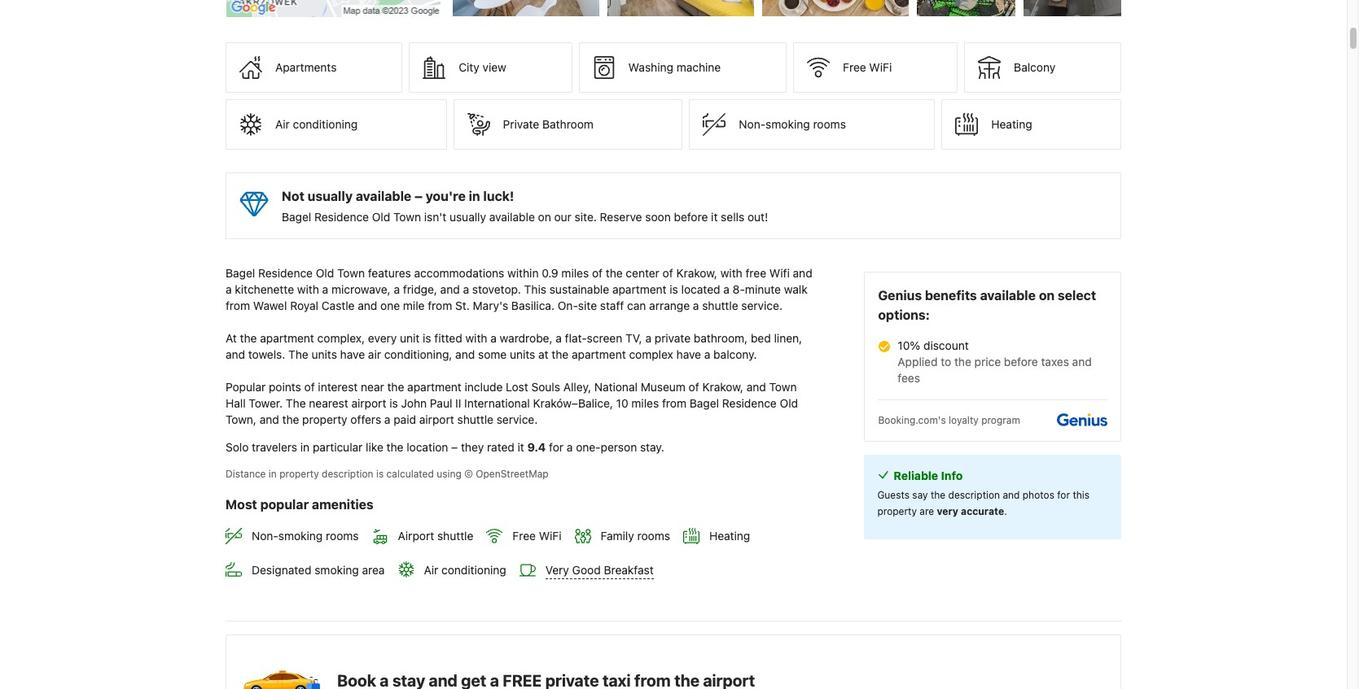 Task type: describe. For each thing, give the bounding box(es) containing it.
air
[[368, 348, 381, 362]]

is right "unit"
[[423, 332, 431, 345]]

the inside guests say the description and photos for this property are
[[931, 490, 946, 502]]

designated smoking area
[[252, 563, 385, 577]]

accommodations
[[414, 266, 504, 280]]

isn't
[[424, 210, 446, 224]]

popular
[[260, 498, 309, 512]]

reliable info
[[894, 469, 963, 483]]

1 horizontal spatial rooms
[[637, 530, 670, 544]]

bathroom
[[542, 117, 594, 131]]

non-smoking rooms inside "button"
[[739, 117, 846, 131]]

reserve
[[600, 210, 642, 224]]

genius benefits available on select options:
[[878, 288, 1096, 323]]

near
[[361, 380, 384, 394]]

free wifi inside button
[[843, 60, 892, 74]]

and inside 10% discount applied to the price before taxes and fees
[[1072, 355, 1092, 369]]

is down like
[[376, 468, 384, 481]]

and down microwave,
[[358, 299, 377, 313]]

0 vertical spatial service.
[[741, 299, 783, 313]]

0 vertical spatial the
[[288, 348, 308, 362]]

1 vertical spatial miles
[[631, 397, 659, 411]]

interest
[[318, 380, 358, 394]]

nearest
[[309, 397, 348, 411]]

0 horizontal spatial for
[[549, 441, 564, 455]]

booking.com's loyalty program
[[878, 415, 1020, 427]]

not usually available – you're in luck! bagel residence old town isn't usually available on our site. reserve soon before it sells out!
[[282, 189, 768, 224]]

1 vertical spatial non-
[[252, 530, 278, 544]]

a up the one
[[394, 283, 400, 297]]

1 vertical spatial service.
[[497, 413, 538, 427]]

residence inside not usually available – you're in luck! bagel residence old town isn't usually available on our site. reserve soon before it sells out!
[[314, 210, 369, 224]]

alley,
[[563, 380, 591, 394]]

at
[[538, 348, 549, 362]]

air inside air conditioning button
[[275, 117, 290, 131]]

particular
[[313, 441, 363, 455]]

0.9
[[542, 266, 558, 280]]

2 have from the left
[[676, 348, 701, 362]]

located
[[681, 283, 720, 297]]

1 vertical spatial free
[[513, 530, 536, 544]]

are
[[920, 506, 934, 518]]

1 vertical spatial –
[[451, 441, 458, 455]]

0 horizontal spatial rooms
[[326, 530, 359, 544]]

1 vertical spatial conditioning
[[441, 563, 506, 577]]

and inside guests say the description and photos for this property are
[[1003, 490, 1020, 502]]

points
[[269, 380, 301, 394]]

1 vertical spatial free wifi
[[513, 530, 562, 544]]

very
[[545, 563, 569, 577]]

fitted
[[434, 332, 462, 345]]

2 vertical spatial bagel
[[690, 397, 719, 411]]

washing machine button
[[579, 42, 787, 93]]

1 horizontal spatial usually
[[450, 210, 486, 224]]

of up sustainable
[[592, 266, 603, 280]]

on inside the genius benefits available on select options:
[[1039, 288, 1055, 303]]

2 vertical spatial town
[[769, 380, 797, 394]]

a right tv,
[[645, 332, 652, 345]]

1 horizontal spatial from
[[428, 299, 452, 313]]

10
[[616, 397, 628, 411]]

mary's
[[473, 299, 508, 313]]

non-smoking rooms button
[[689, 99, 935, 150]]

person
[[601, 441, 637, 455]]

wawel
[[253, 299, 287, 313]]

a left paid
[[384, 413, 390, 427]]

balcony.
[[714, 348, 757, 362]]

1 vertical spatial town
[[337, 266, 365, 280]]

10%
[[898, 339, 920, 353]]

property inside bagel residence old town features accommodations within 0.9 miles of the center of krakow, with free wifi and a kitchenette with a microwave, a fridge, and a stovetop. this sustainable apartment is located a 8-minute walk from wawel royal castle and one mile from st. mary's basilica. on-site staff can arrange a shuttle service. at the apartment complex, every unit is fitted with a wardrobe, a flat-screen tv, a private bathroom, bed linen, and towels. the units have air conditioning, and some units at the apartment complex have a balcony. popular points of interest near the apartment include lost souls alley, national museum of krakow, and town hall tower. the nearest airport is john paul ii international kraków–balice, 10 miles from bagel residence old town, and the property offers a paid airport shuttle service.
[[302, 413, 347, 427]]

hall
[[226, 397, 246, 411]]

apartment down screen
[[572, 348, 626, 362]]

1 vertical spatial old
[[316, 266, 334, 280]]

distance
[[226, 468, 266, 481]]

apartments
[[275, 60, 337, 74]]

1 have from the left
[[340, 348, 365, 362]]

airport
[[398, 530, 434, 544]]

national
[[594, 380, 638, 394]]

offers
[[351, 413, 381, 427]]

include
[[465, 380, 503, 394]]

select
[[1058, 288, 1096, 303]]

taxes
[[1041, 355, 1069, 369]]

a up some
[[490, 332, 497, 345]]

0 vertical spatial airport
[[351, 397, 386, 411]]

every
[[368, 332, 397, 345]]

0 horizontal spatial usually
[[308, 189, 353, 204]]

international
[[464, 397, 530, 411]]

free inside button
[[843, 60, 866, 74]]

washing
[[628, 60, 673, 74]]

bathroom,
[[694, 332, 748, 345]]

travelers
[[252, 441, 297, 455]]

paid
[[394, 413, 416, 427]]

center
[[626, 266, 660, 280]]

1 horizontal spatial available
[[489, 210, 535, 224]]

0 horizontal spatial non-smoking rooms
[[252, 530, 359, 544]]

linen,
[[774, 332, 802, 345]]

1 vertical spatial the
[[286, 397, 306, 411]]

1 horizontal spatial in
[[300, 441, 310, 455]]

smoking inside non-smoking rooms "button"
[[766, 117, 810, 131]]

program
[[981, 415, 1020, 427]]

it inside not usually available – you're in luck! bagel residence old town isn't usually available on our site. reserve soon before it sells out!
[[711, 210, 718, 224]]

soon
[[645, 210, 671, 224]]

town,
[[226, 413, 256, 427]]

solo travelers in particular like the location – they rated it 9.4 for a one-person stay.
[[226, 441, 664, 455]]

city view button
[[409, 42, 572, 93]]

st.
[[455, 299, 470, 313]]

1 vertical spatial it
[[518, 441, 524, 455]]

price
[[974, 355, 1001, 369]]

1 horizontal spatial with
[[465, 332, 487, 345]]

1 horizontal spatial airport
[[419, 413, 454, 427]]

a down 'located'
[[693, 299, 699, 313]]

site.
[[575, 210, 597, 224]]

balcony button
[[964, 42, 1121, 93]]

on inside not usually available – you're in luck! bagel residence old town isn't usually available on our site. reserve soon before it sells out!
[[538, 210, 551, 224]]

0 vertical spatial shuttle
[[702, 299, 738, 313]]

distance in property description is calculated using © openstreetmap
[[226, 468, 549, 481]]

good
[[572, 563, 601, 577]]

solo
[[226, 441, 249, 455]]

and down tower.
[[260, 413, 279, 427]]

before inside not usually available – you're in luck! bagel residence old town isn't usually available on our site. reserve soon before it sells out!
[[674, 210, 708, 224]]

very accurate .
[[937, 506, 1007, 518]]

walk
[[784, 283, 808, 297]]

0 horizontal spatial from
[[226, 299, 250, 313]]

0 horizontal spatial bagel
[[226, 266, 255, 280]]

at
[[226, 332, 237, 345]]

designated
[[252, 563, 311, 577]]

2 vertical spatial smoking
[[315, 563, 359, 577]]

old inside not usually available – you're in luck! bagel residence old town isn't usually available on our site. reserve soon before it sells out!
[[372, 210, 390, 224]]

very
[[937, 506, 959, 518]]

options:
[[878, 308, 930, 323]]

this
[[524, 283, 546, 297]]

complex
[[629, 348, 673, 362]]

stovetop.
[[472, 283, 521, 297]]

say
[[912, 490, 928, 502]]

0 horizontal spatial miles
[[561, 266, 589, 280]]

info
[[941, 469, 963, 483]]

you're
[[426, 189, 466, 204]]

one
[[380, 299, 400, 313]]

available for genius
[[980, 288, 1036, 303]]



Task type: vqa. For each thing, say whether or not it's contained in the screenshot.
bottom the experience,
no



Task type: locate. For each thing, give the bounding box(es) containing it.
popular
[[226, 380, 266, 394]]

machine
[[677, 60, 721, 74]]

1 vertical spatial airport
[[419, 413, 454, 427]]

1 horizontal spatial units
[[510, 348, 535, 362]]

lost
[[506, 380, 528, 394]]

– left you're
[[415, 189, 422, 204]]

air conditioning button
[[226, 99, 447, 150]]

1 vertical spatial wifi
[[539, 530, 562, 544]]

0 vertical spatial air
[[275, 117, 290, 131]]

0 horizontal spatial residence
[[258, 266, 313, 280]]

is up paid
[[389, 397, 398, 411]]

photos
[[1023, 490, 1055, 502]]

1 vertical spatial heating
[[709, 530, 750, 544]]

1 vertical spatial usually
[[450, 210, 486, 224]]

0 vertical spatial non-smoking rooms
[[739, 117, 846, 131]]

1 vertical spatial with
[[297, 283, 319, 297]]

calculated
[[386, 468, 434, 481]]

wardrobe,
[[500, 332, 553, 345]]

krakow, up 'located'
[[676, 266, 717, 280]]

basilica.
[[511, 299, 555, 313]]

very good breakfast
[[545, 563, 654, 577]]

mile
[[403, 299, 425, 313]]

for
[[549, 441, 564, 455], [1057, 490, 1070, 502]]

rooms down amenities
[[326, 530, 359, 544]]

1 horizontal spatial bagel
[[282, 210, 311, 224]]

before right soon
[[674, 210, 708, 224]]

in inside not usually available – you're in luck! bagel residence old town isn't usually available on our site. reserve soon before it sells out!
[[469, 189, 480, 204]]

the
[[606, 266, 623, 280], [240, 332, 257, 345], [552, 348, 569, 362], [954, 355, 971, 369], [387, 380, 404, 394], [282, 413, 299, 427], [386, 441, 403, 455], [931, 490, 946, 502]]

krakow,
[[676, 266, 717, 280], [702, 380, 743, 394]]

shuttle down 8-
[[702, 299, 738, 313]]

john
[[401, 397, 427, 411]]

description
[[322, 468, 373, 481], [948, 490, 1000, 502]]

residence
[[314, 210, 369, 224], [258, 266, 313, 280], [722, 397, 777, 411]]

service. down international
[[497, 413, 538, 427]]

2 horizontal spatial with
[[720, 266, 742, 280]]

not
[[282, 189, 304, 204]]

airport up offers
[[351, 397, 386, 411]]

0 vertical spatial available
[[356, 189, 411, 204]]

of right center at the left top of page
[[663, 266, 673, 280]]

city
[[459, 60, 479, 74]]

0 horizontal spatial airport
[[351, 397, 386, 411]]

airport down paul
[[419, 413, 454, 427]]

and
[[793, 266, 812, 280], [440, 283, 460, 297], [358, 299, 377, 313], [226, 348, 245, 362], [455, 348, 475, 362], [1072, 355, 1092, 369], [747, 380, 766, 394], [260, 413, 279, 427], [1003, 490, 1020, 502]]

from down "kitchenette"
[[226, 299, 250, 313]]

0 vertical spatial non-
[[739, 117, 766, 131]]

1 horizontal spatial for
[[1057, 490, 1070, 502]]

balcony
[[1014, 60, 1056, 74]]

available inside the genius benefits available on select options:
[[980, 288, 1036, 303]]

discount
[[923, 339, 969, 353]]

0 vertical spatial for
[[549, 441, 564, 455]]

0 vertical spatial description
[[322, 468, 373, 481]]

miles
[[561, 266, 589, 280], [631, 397, 659, 411]]

tv,
[[625, 332, 642, 345]]

0 horizontal spatial wifi
[[539, 530, 562, 544]]

breakfast
[[604, 563, 654, 577]]

2 horizontal spatial town
[[769, 380, 797, 394]]

town left the isn't
[[393, 210, 421, 224]]

flat-
[[565, 332, 587, 345]]

from
[[226, 299, 250, 313], [428, 299, 452, 313], [662, 397, 686, 411]]

book a stay and get a free private taxi from the airport image
[[239, 649, 324, 690]]

available left you're
[[356, 189, 411, 204]]

0 horizontal spatial conditioning
[[293, 117, 358, 131]]

1 horizontal spatial have
[[676, 348, 701, 362]]

for left this
[[1057, 490, 1070, 502]]

1 horizontal spatial it
[[711, 210, 718, 224]]

like
[[366, 441, 383, 455]]

have down the complex,
[[340, 348, 365, 362]]

a left "kitchenette"
[[226, 283, 232, 297]]

0 horizontal spatial before
[[674, 210, 708, 224]]

1 vertical spatial bagel
[[226, 266, 255, 280]]

ii
[[455, 397, 461, 411]]

1 horizontal spatial town
[[393, 210, 421, 224]]

and up .
[[1003, 490, 1020, 502]]

0 vertical spatial bagel
[[282, 210, 311, 224]]

old up castle
[[316, 266, 334, 280]]

apartment up towels.
[[260, 332, 314, 345]]

private
[[503, 117, 539, 131]]

tower.
[[249, 397, 283, 411]]

private
[[655, 332, 691, 345]]

0 vertical spatial on
[[538, 210, 551, 224]]

free down openstreetmap
[[513, 530, 536, 544]]

2 vertical spatial shuttle
[[437, 530, 473, 544]]

units down wardrobe, at the left
[[510, 348, 535, 362]]

rooms right "family"
[[637, 530, 670, 544]]

property down nearest
[[302, 413, 347, 427]]

the inside 10% discount applied to the price before taxes and fees
[[954, 355, 971, 369]]

0 vertical spatial smoking
[[766, 117, 810, 131]]

a up the st.
[[463, 283, 469, 297]]

0 horizontal spatial it
[[518, 441, 524, 455]]

1 vertical spatial residence
[[258, 266, 313, 280]]

benefits
[[925, 288, 977, 303]]

loyalty
[[949, 415, 979, 427]]

washing machine
[[628, 60, 721, 74]]

genius
[[878, 288, 922, 303]]

conditioning down apartments button
[[293, 117, 358, 131]]

from left the st.
[[428, 299, 452, 313]]

a up castle
[[322, 283, 328, 297]]

non- inside "button"
[[739, 117, 766, 131]]

©
[[464, 468, 473, 481]]

conditioning inside button
[[293, 117, 358, 131]]

0 vertical spatial before
[[674, 210, 708, 224]]

service. down minute in the top right of the page
[[741, 299, 783, 313]]

rooms
[[813, 117, 846, 131], [326, 530, 359, 544], [637, 530, 670, 544]]

property inside guests say the description and photos for this property are
[[877, 506, 917, 518]]

0 horizontal spatial on
[[538, 210, 551, 224]]

before inside 10% discount applied to the price before taxes and fees
[[1004, 355, 1038, 369]]

of right "points"
[[304, 380, 315, 394]]

a left flat-
[[556, 332, 562, 345]]

of right museum
[[689, 380, 699, 394]]

shuttle
[[702, 299, 738, 313], [457, 413, 493, 427], [437, 530, 473, 544]]

wifi inside free wifi button
[[869, 60, 892, 74]]

2 horizontal spatial rooms
[[813, 117, 846, 131]]

air down apartments
[[275, 117, 290, 131]]

non-smoking rooms
[[739, 117, 846, 131], [252, 530, 359, 544]]

1 horizontal spatial conditioning
[[441, 563, 506, 577]]

1 horizontal spatial residence
[[314, 210, 369, 224]]

2 horizontal spatial residence
[[722, 397, 777, 411]]

1 vertical spatial smoking
[[278, 530, 323, 544]]

a down bathroom, in the right of the page
[[704, 348, 710, 362]]

the right towels.
[[288, 348, 308, 362]]

usually right not
[[308, 189, 353, 204]]

usually
[[308, 189, 353, 204], [450, 210, 486, 224]]

1 horizontal spatial free wifi
[[843, 60, 892, 74]]

0 vertical spatial with
[[720, 266, 742, 280]]

and down balcony.
[[747, 380, 766, 394]]

available down luck!
[[489, 210, 535, 224]]

booking.com's
[[878, 415, 946, 427]]

fridge,
[[403, 283, 437, 297]]

air conditioning down apartments button
[[275, 117, 358, 131]]

0 vertical spatial krakow,
[[676, 266, 717, 280]]

complex,
[[317, 332, 365, 345]]

town down linen,
[[769, 380, 797, 394]]

the down "points"
[[286, 397, 306, 411]]

bagel down balcony.
[[690, 397, 719, 411]]

air conditioning down airport shuttle
[[424, 563, 506, 577]]

have down private
[[676, 348, 701, 362]]

to
[[941, 355, 951, 369]]

0 vertical spatial old
[[372, 210, 390, 224]]

in right travelers at left bottom
[[300, 441, 310, 455]]

from down museum
[[662, 397, 686, 411]]

with up 8-
[[720, 266, 742, 280]]

0 horizontal spatial service.
[[497, 413, 538, 427]]

and down at
[[226, 348, 245, 362]]

it left sells
[[711, 210, 718, 224]]

town up microwave,
[[337, 266, 365, 280]]

description inside guests say the description and photos for this property are
[[948, 490, 1000, 502]]

1 vertical spatial in
[[300, 441, 310, 455]]

service.
[[741, 299, 783, 313], [497, 413, 538, 427]]

air
[[275, 117, 290, 131], [424, 563, 438, 577]]

shuttle right airport
[[437, 530, 473, 544]]

2 horizontal spatial from
[[662, 397, 686, 411]]

rooms down free wifi button
[[813, 117, 846, 131]]

most
[[226, 498, 257, 512]]

1 horizontal spatial old
[[372, 210, 390, 224]]

2 horizontal spatial bagel
[[690, 397, 719, 411]]

souls
[[531, 380, 560, 394]]

and right taxes
[[1072, 355, 1092, 369]]

0 horizontal spatial old
[[316, 266, 334, 280]]

on left our
[[538, 210, 551, 224]]

in
[[469, 189, 480, 204], [300, 441, 310, 455], [269, 468, 277, 481]]

0 horizontal spatial in
[[269, 468, 277, 481]]

bagel down not
[[282, 210, 311, 224]]

1 vertical spatial non-smoking rooms
[[252, 530, 359, 544]]

2 horizontal spatial old
[[780, 397, 798, 411]]

have
[[340, 348, 365, 362], [676, 348, 701, 362]]

miles right 10 at the left of the page
[[631, 397, 659, 411]]

conditioning down airport shuttle
[[441, 563, 506, 577]]

2 vertical spatial old
[[780, 397, 798, 411]]

bagel inside not usually available – you're in luck! bagel residence old town isn't usually available on our site. reserve soon before it sells out!
[[282, 210, 311, 224]]

royal
[[290, 299, 318, 313]]

property down guests
[[877, 506, 917, 518]]

units
[[312, 348, 337, 362], [510, 348, 535, 362]]

2 vertical spatial with
[[465, 332, 487, 345]]

– left they
[[451, 441, 458, 455]]

1 vertical spatial air conditioning
[[424, 563, 506, 577]]

apartment up paul
[[407, 380, 462, 394]]

0 vertical spatial miles
[[561, 266, 589, 280]]

bagel up "kitchenette"
[[226, 266, 255, 280]]

a left one-
[[567, 441, 573, 455]]

and down accommodations
[[440, 283, 460, 297]]

for inside guests say the description and photos for this property are
[[1057, 490, 1070, 502]]

0 vertical spatial free wifi
[[843, 60, 892, 74]]

0 vertical spatial heating
[[991, 117, 1032, 131]]

free up non-smoking rooms "button"
[[843, 60, 866, 74]]

1 units from the left
[[312, 348, 337, 362]]

a left 8-
[[723, 283, 730, 297]]

1 vertical spatial krakow,
[[702, 380, 743, 394]]

free wifi up non-smoking rooms "button"
[[843, 60, 892, 74]]

heating button
[[942, 99, 1121, 150]]

view
[[483, 60, 506, 74]]

1 vertical spatial before
[[1004, 355, 1038, 369]]

2 vertical spatial in
[[269, 468, 277, 481]]

2 vertical spatial property
[[877, 506, 917, 518]]

city view
[[459, 60, 506, 74]]

residence down balcony.
[[722, 397, 777, 411]]

0 horizontal spatial air conditioning
[[275, 117, 358, 131]]

for right 9.4
[[549, 441, 564, 455]]

site
[[578, 299, 597, 313]]

– inside not usually available – you're in luck! bagel residence old town isn't usually available on our site. reserve soon before it sells out!
[[415, 189, 422, 204]]

heating inside heating button
[[991, 117, 1032, 131]]

apartment up the "can"
[[612, 283, 667, 297]]

0 horizontal spatial available
[[356, 189, 411, 204]]

1 vertical spatial property
[[279, 468, 319, 481]]

property up most popular amenities
[[279, 468, 319, 481]]

is up arrange
[[670, 283, 678, 297]]

microwave,
[[331, 283, 391, 297]]

old left the isn't
[[372, 210, 390, 224]]

1 vertical spatial air
[[424, 563, 438, 577]]

residence up "kitchenette"
[[258, 266, 313, 280]]

wifi
[[769, 266, 790, 280]]

8-
[[733, 283, 745, 297]]

1 horizontal spatial on
[[1039, 288, 1055, 303]]

town
[[393, 210, 421, 224], [337, 266, 365, 280], [769, 380, 797, 394]]

1 horizontal spatial before
[[1004, 355, 1038, 369]]

with up some
[[465, 332, 487, 345]]

air down airport shuttle
[[424, 563, 438, 577]]

guests
[[877, 490, 910, 502]]

1 vertical spatial description
[[948, 490, 1000, 502]]

conditioning,
[[384, 348, 452, 362]]

0 vertical spatial usually
[[308, 189, 353, 204]]

0 horizontal spatial town
[[337, 266, 365, 280]]

1 horizontal spatial air
[[424, 563, 438, 577]]

this
[[1073, 490, 1090, 502]]

1 horizontal spatial air conditioning
[[424, 563, 506, 577]]

openstreetmap
[[476, 468, 549, 481]]

paul
[[430, 397, 452, 411]]

units down the complex,
[[312, 348, 337, 362]]

description for is
[[322, 468, 373, 481]]

0 vertical spatial air conditioning
[[275, 117, 358, 131]]

2 units from the left
[[510, 348, 535, 362]]

air conditioning inside button
[[275, 117, 358, 131]]

0 horizontal spatial units
[[312, 348, 337, 362]]

miles up sustainable
[[561, 266, 589, 280]]

free
[[746, 266, 766, 280]]

and up walk
[[793, 266, 812, 280]]

usually down you're
[[450, 210, 486, 224]]

1 vertical spatial for
[[1057, 490, 1070, 502]]

rooms inside "button"
[[813, 117, 846, 131]]

2 vertical spatial available
[[980, 288, 1036, 303]]

available right "benefits"
[[980, 288, 1036, 303]]

before right price
[[1004, 355, 1038, 369]]

using
[[437, 468, 462, 481]]

in left luck!
[[469, 189, 480, 204]]

apartments button
[[226, 42, 402, 93]]

private bathroom
[[503, 117, 594, 131]]

on left select
[[1039, 288, 1055, 303]]

sustainable
[[549, 283, 609, 297]]

conditioning
[[293, 117, 358, 131], [441, 563, 506, 577]]

description up very accurate .
[[948, 490, 1000, 502]]

9.4
[[527, 441, 546, 455]]

1 vertical spatial shuttle
[[457, 413, 493, 427]]

shuttle down ii
[[457, 413, 493, 427]]

bagel residence old town features accommodations within 0.9 miles of the center of krakow, with free wifi and a kitchenette with a microwave, a fridge, and a stovetop. this sustainable apartment is located a 8-minute walk from wawel royal castle and one mile from st. mary's basilica. on-site staff can arrange a shuttle service. at the apartment complex, every unit is fitted with a wardrobe, a flat-screen tv, a private bathroom, bed linen, and towels. the units have air conditioning, and some units at the apartment complex have a balcony. popular points of interest near the apartment include lost souls alley, national museum of krakow, and town hall tower. the nearest airport is john paul ii international kraków–balice, 10 miles from bagel residence old town, and the property offers a paid airport shuttle service.
[[226, 266, 816, 427]]

it left 9.4
[[518, 441, 524, 455]]

airport shuttle
[[398, 530, 473, 544]]

with up royal
[[297, 283, 319, 297]]

property
[[302, 413, 347, 427], [279, 468, 319, 481], [877, 506, 917, 518]]

0 vertical spatial conditioning
[[293, 117, 358, 131]]

it
[[711, 210, 718, 224], [518, 441, 524, 455]]

family rooms
[[601, 530, 670, 544]]

in down travelers at left bottom
[[269, 468, 277, 481]]

with
[[720, 266, 742, 280], [297, 283, 319, 297], [465, 332, 487, 345]]

town inside not usually available – you're in luck! bagel residence old town isn't usually available on our site. reserve soon before it sells out!
[[393, 210, 421, 224]]

2 horizontal spatial available
[[980, 288, 1036, 303]]

bed
[[751, 332, 771, 345]]

0 horizontal spatial heating
[[709, 530, 750, 544]]

1 horizontal spatial wifi
[[869, 60, 892, 74]]

0 vertical spatial it
[[711, 210, 718, 224]]

staff
[[600, 299, 624, 313]]

free wifi up very
[[513, 530, 562, 544]]

description for and
[[948, 490, 1000, 502]]

and down fitted in the left of the page
[[455, 348, 475, 362]]

free wifi button
[[793, 42, 958, 93]]

available for not
[[356, 189, 411, 204]]

bagel
[[282, 210, 311, 224], [226, 266, 255, 280], [690, 397, 719, 411]]



